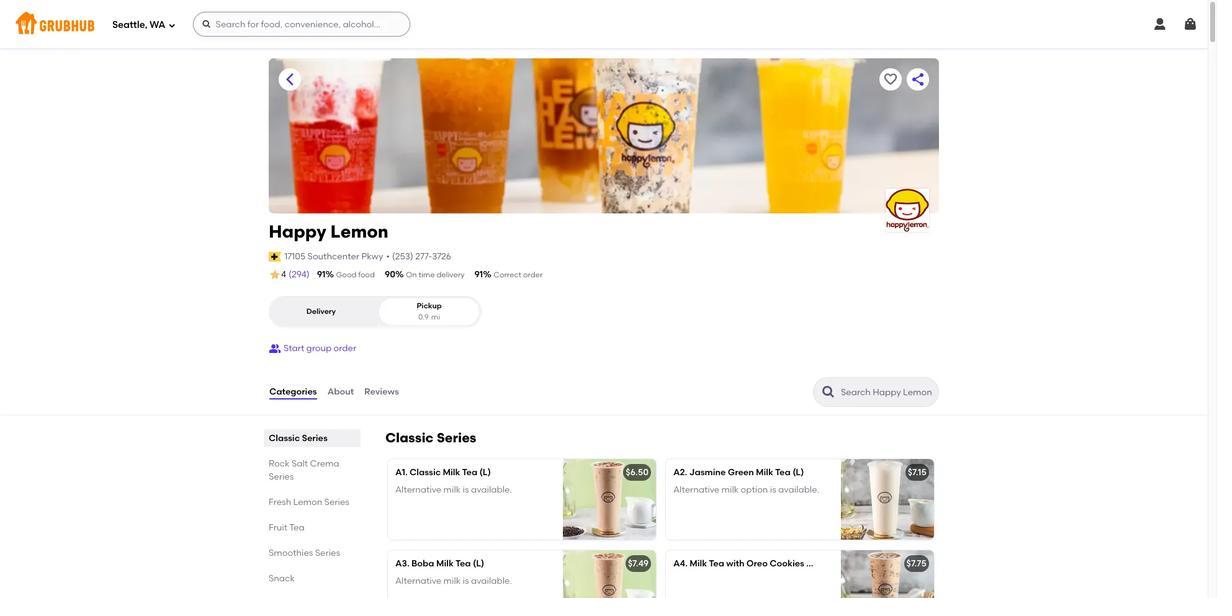 Task type: describe. For each thing, give the bounding box(es) containing it.
seattle,
[[112, 19, 147, 30]]

milk for jasmine
[[722, 485, 739, 496]]

snack tab
[[269, 572, 356, 586]]

start group order
[[284, 343, 356, 354]]

Search Happy Lemon search field
[[840, 387, 935, 399]]

0 horizontal spatial svg image
[[168, 21, 175, 29]]

milk right a1.
[[443, 468, 460, 478]]

on time delivery
[[406, 271, 465, 279]]

is for $7.49
[[463, 576, 469, 587]]

mi
[[431, 313, 440, 321]]

lemon for happy
[[331, 221, 389, 242]]

caret left icon image
[[282, 72, 297, 87]]

puff
[[826, 559, 843, 569]]

series inside rock salt crema series
[[269, 472, 294, 482]]

Search for food, convenience, alcohol... search field
[[193, 12, 410, 37]]

save this restaurant button
[[880, 68, 902, 91]]

a4. milk tea with oreo cookies and puff cream (l) image
[[841, 551, 934, 599]]

a2. jasmine green milk tea (l)
[[674, 468, 804, 478]]

people icon image
[[269, 343, 281, 355]]

rock salt crema series tab
[[269, 458, 356, 484]]

seattle, wa
[[112, 19, 165, 30]]

1 horizontal spatial svg image
[[202, 19, 211, 29]]

17105 southcenter pkwy button
[[284, 250, 384, 264]]

oreo
[[747, 559, 768, 569]]

•
[[386, 251, 390, 262]]

0 vertical spatial order
[[523, 271, 543, 279]]

(253)
[[392, 251, 413, 262]]

(253) 277-3726 button
[[392, 251, 451, 263]]

a2.
[[674, 468, 687, 478]]

green
[[728, 468, 754, 478]]

fresh lemon series
[[269, 497, 350, 508]]

4
[[281, 270, 286, 280]]

salt
[[292, 459, 308, 469]]

17105 southcenter pkwy
[[284, 251, 383, 262]]

classic inside "tab"
[[269, 433, 300, 444]]

pkwy
[[362, 251, 383, 262]]

alternative milk is available. for boba
[[395, 576, 512, 587]]

fresh
[[269, 497, 291, 508]]

a2. jasmine green milk tea (l) image
[[841, 459, 934, 540]]

happy
[[269, 221, 327, 242]]

start group order button
[[269, 338, 356, 360]]

classic series inside "tab"
[[269, 433, 328, 444]]

food
[[358, 271, 375, 279]]

pickup 0.9 mi
[[417, 302, 442, 321]]

snack
[[269, 574, 295, 584]]

smoothies series tab
[[269, 547, 356, 560]]

series inside smoothies series tab
[[315, 548, 340, 559]]

reviews
[[364, 387, 399, 397]]

17105
[[284, 251, 306, 262]]

$6.50
[[626, 468, 649, 478]]

a3. boba milk tea (l)
[[395, 559, 484, 569]]

3726
[[432, 251, 451, 262]]

available. for $7.49
[[471, 576, 512, 587]]

(294)
[[289, 269, 310, 280]]

series inside fresh lemon series tab
[[324, 497, 350, 508]]

classic right a1.
[[410, 468, 441, 478]]

about
[[328, 387, 354, 397]]

main navigation navigation
[[0, 0, 1208, 48]]

smoothies series
[[269, 548, 340, 559]]

good food
[[336, 271, 375, 279]]

rock
[[269, 459, 290, 469]]

91 for correct order
[[475, 269, 483, 280]]

time
[[419, 271, 435, 279]]

alternative for jasmine
[[674, 485, 720, 496]]

a4. milk tea with oreo cookies and puff cream (l)
[[674, 559, 888, 569]]

milk right boba
[[436, 559, 454, 569]]

happy lemon logo image
[[886, 189, 929, 232]]

rock salt crema series
[[269, 459, 339, 482]]

group
[[306, 343, 332, 354]]

a1.
[[395, 468, 408, 478]]



Task type: vqa. For each thing, say whether or not it's contained in the screenshot.
3726
yes



Task type: locate. For each thing, give the bounding box(es) containing it.
alternative milk is available.
[[395, 485, 512, 496], [395, 576, 512, 587]]

fruit tea
[[269, 523, 305, 533]]

91
[[317, 269, 326, 280], [475, 269, 483, 280]]

order inside start group order button
[[334, 343, 356, 354]]

svg image
[[1153, 17, 1168, 32]]

milk up option
[[756, 468, 774, 478]]

series up snack tab
[[315, 548, 340, 559]]

0 horizontal spatial order
[[334, 343, 356, 354]]

is down a1. classic milk tea (l)
[[463, 485, 469, 496]]

svg image
[[1183, 17, 1198, 32], [202, 19, 211, 29], [168, 21, 175, 29]]

277-
[[416, 251, 432, 262]]

smoothies
[[269, 548, 313, 559]]

series up a1. classic milk tea (l)
[[437, 430, 477, 446]]

• (253) 277-3726
[[386, 251, 451, 262]]

crema
[[310, 459, 339, 469]]

a1. classic milk tea (l)
[[395, 468, 491, 478]]

1 vertical spatial alternative milk is available.
[[395, 576, 512, 587]]

delivery
[[307, 307, 336, 316]]

is for $6.50
[[463, 485, 469, 496]]

option
[[741, 485, 768, 496]]

fruit tea tab
[[269, 522, 356, 535]]

91 for good food
[[317, 269, 326, 280]]

a3.
[[395, 559, 410, 569]]

start
[[284, 343, 304, 354]]

good
[[336, 271, 357, 279]]

alternative for classic
[[395, 485, 442, 496]]

2 alternative milk is available. from the top
[[395, 576, 512, 587]]

classic series up a1. classic milk tea (l)
[[386, 430, 477, 446]]

and
[[807, 559, 823, 569]]

classic series up salt
[[269, 433, 328, 444]]

subscription pass image
[[269, 252, 281, 262]]

correct
[[494, 271, 522, 279]]

wa
[[150, 19, 165, 30]]

0 horizontal spatial lemon
[[293, 497, 322, 508]]

classic up 'rock'
[[269, 433, 300, 444]]

0 vertical spatial lemon
[[331, 221, 389, 242]]

$7.49
[[628, 559, 649, 569]]

2 91 from the left
[[475, 269, 483, 280]]

milk down a3. boba milk tea (l)
[[444, 576, 461, 587]]

series up crema
[[302, 433, 328, 444]]

with
[[727, 559, 745, 569]]

search icon image
[[821, 385, 836, 400]]

available. down a1. classic milk tea (l)
[[471, 485, 512, 496]]

lemon for fresh
[[293, 497, 322, 508]]

alternative
[[395, 485, 442, 496], [674, 485, 720, 496], [395, 576, 442, 587]]

correct order
[[494, 271, 543, 279]]

lemon up the pkwy
[[331, 221, 389, 242]]

alternative down a1.
[[395, 485, 442, 496]]

lemon up "fruit tea" tab
[[293, 497, 322, 508]]

0.9
[[418, 313, 429, 321]]

available. right option
[[779, 485, 820, 496]]

lemon
[[331, 221, 389, 242], [293, 497, 322, 508]]

milk down a2. jasmine green milk tea (l)
[[722, 485, 739, 496]]

90
[[385, 269, 396, 280]]

classic up a1.
[[386, 430, 434, 446]]

$7.75
[[907, 559, 927, 569]]

option group
[[269, 296, 482, 328]]

1 horizontal spatial classic series
[[386, 430, 477, 446]]

0 horizontal spatial 91
[[317, 269, 326, 280]]

reviews button
[[364, 370, 400, 415]]

share icon image
[[911, 72, 926, 87]]

tea inside tab
[[289, 523, 305, 533]]

is down a3. boba milk tea (l)
[[463, 576, 469, 587]]

happy lemon
[[269, 221, 389, 242]]

1 alternative milk is available. from the top
[[395, 485, 512, 496]]

milk
[[444, 485, 461, 496], [722, 485, 739, 496], [444, 576, 461, 587]]

alternative milk is available. down a1. classic milk tea (l)
[[395, 485, 512, 496]]

delivery
[[437, 271, 465, 279]]

a3. boba milk tea (l) image
[[563, 551, 656, 599]]

milk for boba
[[444, 576, 461, 587]]

alternative milk option is available.
[[674, 485, 820, 496]]

available.
[[471, 485, 512, 496], [779, 485, 820, 496], [471, 576, 512, 587]]

series inside classic series "tab"
[[302, 433, 328, 444]]

order right 'correct'
[[523, 271, 543, 279]]

is
[[463, 485, 469, 496], [770, 485, 777, 496], [463, 576, 469, 587]]

fresh lemon series tab
[[269, 496, 356, 509]]

cookies
[[770, 559, 805, 569]]

alternative for boba
[[395, 576, 442, 587]]

91 right delivery
[[475, 269, 483, 280]]

a1. classic milk tea (l) image
[[563, 459, 656, 540]]

milk right a4.
[[690, 559, 707, 569]]

on
[[406, 271, 417, 279]]

alternative down jasmine
[[674, 485, 720, 496]]

categories
[[269, 387, 317, 397]]

available. down a3. boba milk tea (l)
[[471, 576, 512, 587]]

91 down 17105 southcenter pkwy button at left
[[317, 269, 326, 280]]

1 91 from the left
[[317, 269, 326, 280]]

cream
[[845, 559, 874, 569]]

1 horizontal spatial lemon
[[331, 221, 389, 242]]

alternative milk is available. for classic
[[395, 485, 512, 496]]

0 horizontal spatial classic series
[[269, 433, 328, 444]]

option group containing pickup
[[269, 296, 482, 328]]

milk down a1. classic milk tea (l)
[[444, 485, 461, 496]]

pickup
[[417, 302, 442, 311]]

fruit
[[269, 523, 287, 533]]

1 horizontal spatial 91
[[475, 269, 483, 280]]

star icon image
[[269, 269, 281, 281]]

save this restaurant image
[[883, 72, 898, 87]]

jasmine
[[690, 468, 726, 478]]

categories button
[[269, 370, 318, 415]]

classic series
[[386, 430, 477, 446], [269, 433, 328, 444]]

1 vertical spatial order
[[334, 343, 356, 354]]

alternative milk is available. down a3. boba milk tea (l)
[[395, 576, 512, 587]]

southcenter
[[308, 251, 359, 262]]

(l)
[[480, 468, 491, 478], [793, 468, 804, 478], [473, 559, 484, 569], [876, 559, 888, 569]]

boba
[[412, 559, 434, 569]]

available. for $6.50
[[471, 485, 512, 496]]

lemon inside tab
[[293, 497, 322, 508]]

about button
[[327, 370, 355, 415]]

milk
[[443, 468, 460, 478], [756, 468, 774, 478], [436, 559, 454, 569], [690, 559, 707, 569]]

1 horizontal spatial order
[[523, 271, 543, 279]]

order
[[523, 271, 543, 279], [334, 343, 356, 354]]

$7.15
[[908, 468, 927, 478]]

is right option
[[770, 485, 777, 496]]

series
[[437, 430, 477, 446], [302, 433, 328, 444], [269, 472, 294, 482], [324, 497, 350, 508], [315, 548, 340, 559]]

series down 'rock'
[[269, 472, 294, 482]]

alternative down boba
[[395, 576, 442, 587]]

tea
[[462, 468, 478, 478], [775, 468, 791, 478], [289, 523, 305, 533], [456, 559, 471, 569], [709, 559, 725, 569]]

a4.
[[674, 559, 688, 569]]

2 horizontal spatial svg image
[[1183, 17, 1198, 32]]

milk for classic
[[444, 485, 461, 496]]

series up "fruit tea" tab
[[324, 497, 350, 508]]

0 vertical spatial alternative milk is available.
[[395, 485, 512, 496]]

classic series tab
[[269, 432, 356, 445]]

order right group
[[334, 343, 356, 354]]

1 vertical spatial lemon
[[293, 497, 322, 508]]

classic
[[386, 430, 434, 446], [269, 433, 300, 444], [410, 468, 441, 478]]



